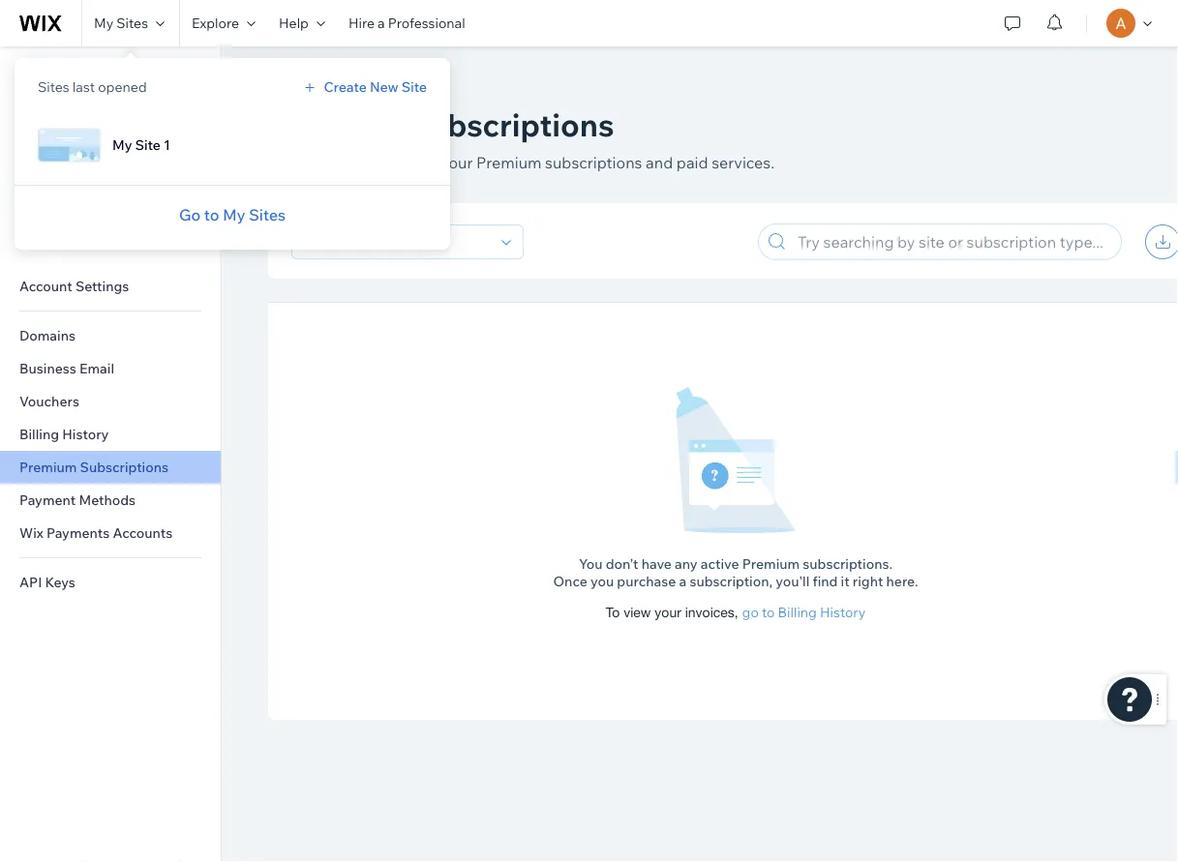 Task type: vqa. For each thing, say whether or not it's contained in the screenshot.
Settings Link
no



Task type: describe. For each thing, give the bounding box(es) containing it.
wix payments accounts link
[[0, 517, 221, 550]]

domains
[[19, 327, 76, 344]]

my site 1
[[112, 136, 170, 153]]

premium up manage
[[268, 105, 401, 144]]

back
[[48, 74, 76, 89]]

1
[[164, 136, 170, 153]]

go to my sites
[[179, 205, 286, 225]]

help
[[279, 15, 309, 31]]

hire a professional
[[348, 15, 465, 31]]

api keys link
[[0, 566, 221, 599]]

subscriptions for premium subscriptions
[[80, 459, 169, 476]]

premium subscriptions view, manage or cancel your premium subscriptions and paid services.
[[268, 105, 775, 172]]

you don't have any active premium subscriptions. once you purchase a subscription, you'll find it right here.
[[553, 555, 918, 590]]

payments
[[46, 525, 110, 542]]

settings
[[75, 278, 129, 295]]

to for go
[[204, 205, 219, 225]]

accounts
[[113, 525, 173, 542]]

go
[[742, 604, 759, 621]]

Try searching by site or subscription type... field
[[792, 225, 1115, 259]]

your inside premium subscriptions view, manage or cancel your premium subscriptions and paid services.
[[441, 153, 473, 172]]

account settings link
[[0, 270, 221, 303]]

2 horizontal spatial to
[[762, 604, 775, 621]]

business email link
[[0, 352, 221, 385]]

payment
[[19, 492, 76, 509]]

account settings
[[19, 278, 129, 295]]

create
[[324, 78, 367, 95]]

have
[[642, 555, 672, 572]]

you
[[579, 555, 603, 572]]

right
[[853, 573, 883, 590]]

apple.applelee2001@gmail.com
[[23, 218, 199, 232]]

back to site dashboard
[[48, 74, 179, 89]]

view
[[624, 605, 651, 621]]

subscription,
[[690, 573, 773, 590]]

any
[[675, 555, 698, 572]]

paid
[[677, 153, 708, 172]]

billing history
[[19, 426, 109, 443]]

vouchers
[[19, 393, 79, 410]]

to view your invoices, go to billing history
[[606, 604, 866, 621]]

invoices,
[[685, 605, 738, 621]]

1 vertical spatial history
[[820, 604, 866, 621]]

your inside to view your invoices, go to billing history
[[655, 605, 681, 621]]

create new site
[[324, 78, 427, 95]]

a inside "hire a professional" link
[[378, 15, 385, 31]]

purchase
[[617, 573, 676, 590]]

here.
[[886, 573, 918, 590]]

services.
[[712, 153, 775, 172]]

my sites
[[94, 15, 148, 31]]

premium subscriptions
[[19, 459, 169, 476]]

0 vertical spatial sites
[[117, 15, 148, 31]]

new
[[370, 78, 398, 95]]

keys
[[45, 574, 75, 591]]

hire a professional link
[[337, 0, 477, 46]]

sites last opened
[[38, 78, 147, 95]]



Task type: locate. For each thing, give the bounding box(es) containing it.
1 vertical spatial a
[[679, 573, 687, 590]]

site for to
[[93, 74, 115, 89]]

history up the "premium subscriptions"
[[62, 426, 109, 443]]

subscriptions
[[545, 153, 642, 172]]

0 horizontal spatial site
[[93, 74, 115, 89]]

0 horizontal spatial your
[[441, 153, 473, 172]]

my for my site 1
[[112, 136, 132, 153]]

sites
[[117, 15, 148, 31], [38, 78, 69, 95], [249, 205, 286, 225]]

0 horizontal spatial sites
[[38, 78, 69, 95]]

manage
[[310, 153, 368, 172]]

my right go
[[223, 205, 245, 225]]

1 horizontal spatial history
[[820, 604, 866, 621]]

don't
[[606, 555, 638, 572]]

0 horizontal spatial a
[[378, 15, 385, 31]]

back to site dashboard link
[[23, 73, 197, 90]]

2 vertical spatial my
[[223, 205, 245, 225]]

0 vertical spatial your
[[441, 153, 473, 172]]

1 horizontal spatial a
[[679, 573, 687, 590]]

1 vertical spatial subscriptions
[[80, 459, 169, 476]]

sites inside go to my sites link
[[249, 205, 286, 225]]

billing down vouchers
[[19, 426, 59, 443]]

server error icon image
[[675, 386, 796, 535]]

0 horizontal spatial history
[[62, 426, 109, 443]]

subscriptions down the billing history "link"
[[80, 459, 169, 476]]

find
[[813, 573, 838, 590]]

to
[[79, 74, 90, 89], [204, 205, 219, 225], [762, 604, 775, 621]]

api
[[19, 574, 42, 591]]

subscriptions inside premium subscriptions view, manage or cancel your premium subscriptions and paid services.
[[408, 105, 614, 144]]

1 horizontal spatial site
[[135, 136, 161, 153]]

subscriptions.
[[803, 555, 893, 572]]

payment methods
[[19, 492, 136, 509]]

you
[[590, 573, 614, 590]]

business
[[19, 360, 76, 377]]

2 vertical spatial sites
[[249, 205, 286, 225]]

email
[[79, 360, 114, 377]]

0 horizontal spatial subscriptions
[[80, 459, 169, 476]]

it
[[841, 573, 850, 590]]

history
[[62, 426, 109, 443], [820, 604, 866, 621]]

my
[[94, 15, 113, 31], [112, 136, 132, 153], [223, 205, 245, 225]]

help button
[[267, 0, 337, 46]]

2 horizontal spatial site
[[402, 78, 427, 95]]

premium subscriptions link
[[0, 451, 221, 484]]

billing history link
[[0, 418, 221, 451]]

premium inside you don't have any active premium subscriptions. once you purchase a subscription, you'll find it right here.
[[742, 555, 800, 572]]

wix
[[19, 525, 43, 542]]

0 horizontal spatial billing
[[19, 426, 59, 443]]

subscriptions inside sidebar element
[[80, 459, 169, 476]]

subscriptions
[[408, 105, 614, 144], [80, 459, 169, 476]]

site for new
[[402, 78, 427, 95]]

domains link
[[0, 319, 221, 352]]

0 vertical spatial subscriptions
[[408, 105, 614, 144]]

2 horizontal spatial sites
[[249, 205, 286, 225]]

sidebar element
[[0, 46, 222, 863]]

1 horizontal spatial to
[[204, 205, 219, 225]]

subscriptions for premium subscriptions view, manage or cancel your premium subscriptions and paid services.
[[408, 105, 614, 144]]

my for my sites
[[94, 15, 113, 31]]

a down any
[[679, 573, 687, 590]]

1 vertical spatial your
[[655, 605, 681, 621]]

professional
[[388, 15, 465, 31]]

cancel
[[391, 153, 437, 172]]

history inside "link"
[[62, 426, 109, 443]]

1 horizontal spatial sites
[[117, 15, 148, 31]]

account
[[19, 278, 72, 295]]

dashboard
[[118, 74, 179, 89]]

billing
[[19, 426, 59, 443], [778, 604, 817, 621]]

you'll
[[776, 573, 810, 590]]

2 vertical spatial to
[[762, 604, 775, 621]]

my up back to site dashboard link
[[94, 15, 113, 31]]

history down it
[[820, 604, 866, 621]]

sites left last
[[38, 78, 69, 95]]

premium left subscriptions
[[476, 153, 542, 172]]

sites down view,
[[249, 205, 286, 225]]

a
[[378, 15, 385, 31], [679, 573, 687, 590]]

vouchers link
[[0, 385, 221, 418]]

create new site button
[[301, 78, 427, 96]]

1 vertical spatial to
[[204, 205, 219, 225]]

last
[[72, 78, 95, 95]]

0 horizontal spatial to
[[79, 74, 90, 89]]

to for back
[[79, 74, 90, 89]]

1 horizontal spatial billing
[[778, 604, 817, 621]]

site
[[93, 74, 115, 89], [402, 78, 427, 95], [135, 136, 161, 153]]

or
[[372, 153, 387, 172]]

to
[[606, 605, 620, 621]]

hire
[[348, 15, 375, 31]]

api keys
[[19, 574, 75, 591]]

my left 1
[[112, 136, 132, 153]]

premium inside sidebar element
[[19, 459, 77, 476]]

active
[[701, 555, 739, 572]]

explore
[[192, 15, 239, 31]]

0 vertical spatial my
[[94, 15, 113, 31]]

premium
[[268, 105, 401, 144], [476, 153, 542, 172], [19, 459, 77, 476], [742, 555, 800, 572]]

site inside "button"
[[402, 78, 427, 95]]

a inside you don't have any active premium subscriptions. once you purchase a subscription, you'll find it right here.
[[679, 573, 687, 590]]

and
[[646, 153, 673, 172]]

billing down you'll at the bottom right
[[778, 604, 817, 621]]

your right cancel
[[441, 153, 473, 172]]

to inside sidebar element
[[79, 74, 90, 89]]

1 vertical spatial sites
[[38, 78, 69, 95]]

1 horizontal spatial your
[[655, 605, 681, 621]]

payment methods link
[[0, 484, 221, 517]]

0 vertical spatial billing
[[19, 426, 59, 443]]

0 vertical spatial history
[[62, 426, 109, 443]]

premium up you'll at the bottom right
[[742, 555, 800, 572]]

your right view
[[655, 605, 681, 621]]

billing inside "link"
[[19, 426, 59, 443]]

go to my sites link
[[179, 203, 286, 227]]

site inside sidebar element
[[93, 74, 115, 89]]

0 vertical spatial to
[[79, 74, 90, 89]]

a right hire in the left top of the page
[[378, 15, 385, 31]]

sites up dashboard
[[117, 15, 148, 31]]

methods
[[79, 492, 136, 509]]

once
[[553, 573, 587, 590]]

1 vertical spatial billing
[[778, 604, 817, 621]]

premium up payment at the left bottom
[[19, 459, 77, 476]]

0 vertical spatial a
[[378, 15, 385, 31]]

view,
[[268, 153, 306, 172]]

business email
[[19, 360, 114, 377]]

1 horizontal spatial subscriptions
[[408, 105, 614, 144]]

1 vertical spatial my
[[112, 136, 132, 153]]

opened
[[98, 78, 147, 95]]

go to billing history link
[[742, 604, 866, 621]]

wix payments accounts
[[19, 525, 173, 542]]

None field
[[298, 226, 496, 258]]

your
[[441, 153, 473, 172], [655, 605, 681, 621]]

go
[[179, 205, 201, 225]]

subscriptions up subscriptions
[[408, 105, 614, 144]]



